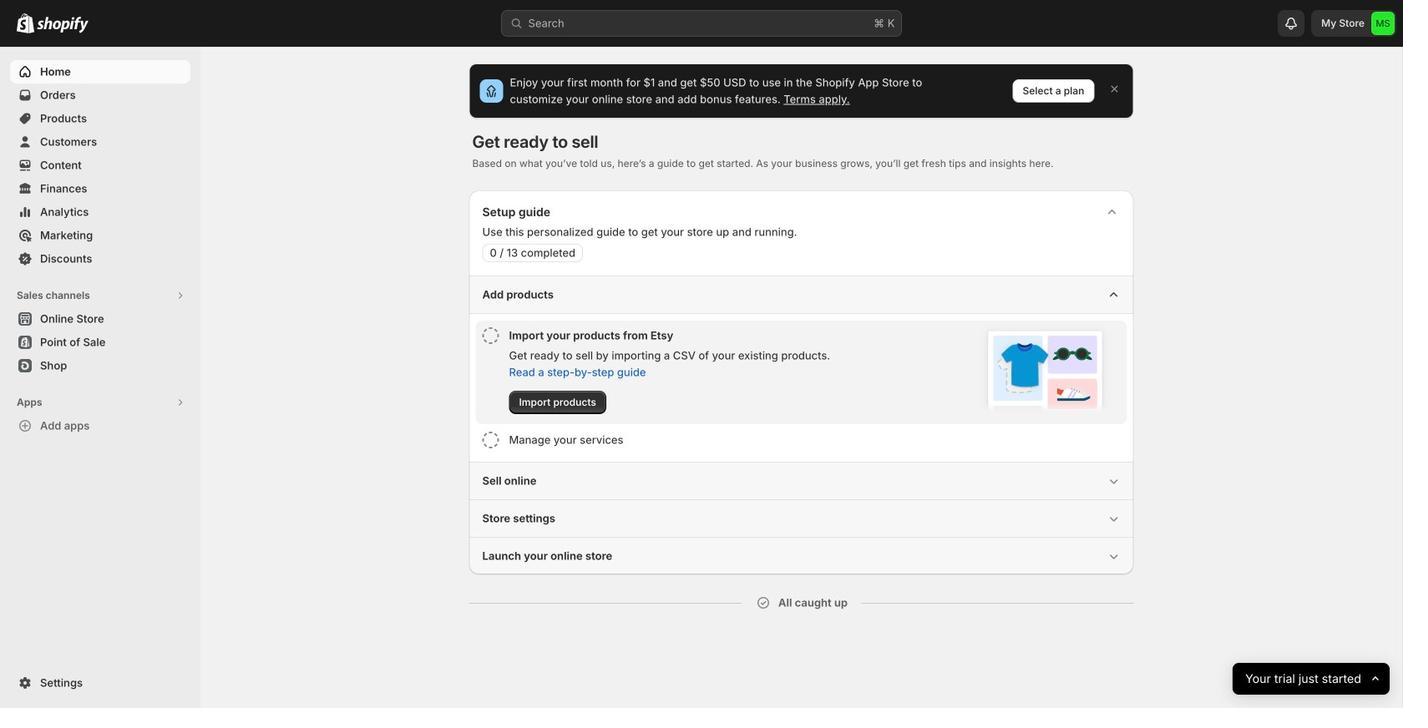 Task type: describe. For each thing, give the bounding box(es) containing it.
guide categories group
[[469, 276, 1134, 575]]

1 horizontal spatial shopify image
[[37, 16, 89, 33]]

import your products from etsy group
[[476, 321, 1127, 424]]

0 horizontal spatial shopify image
[[17, 13, 34, 33]]

mark manage your services as done image
[[482, 432, 499, 449]]

add products group
[[469, 276, 1134, 462]]

setup guide region
[[469, 190, 1134, 575]]



Task type: locate. For each thing, give the bounding box(es) containing it.
manage your services group
[[476, 425, 1127, 455]]

shopify image
[[17, 13, 34, 33], [37, 16, 89, 33]]

mark import your products from etsy as done image
[[482, 327, 499, 344]]

my store image
[[1371, 12, 1395, 35]]



